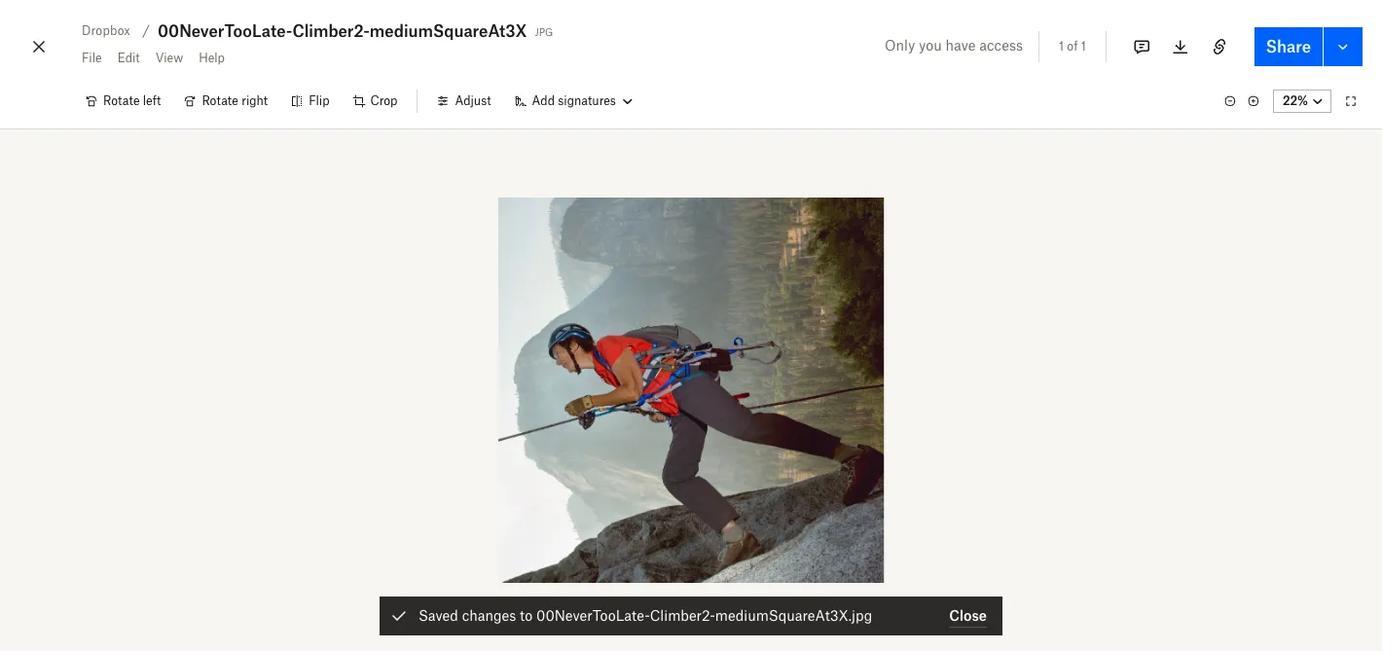 Task type: vqa. For each thing, say whether or not it's contained in the screenshot.
with associated with files
no



Task type: locate. For each thing, give the bounding box(es) containing it.
mediumsquareat3x.jpg
[[716, 608, 873, 624]]

rotate left left
[[103, 93, 140, 108]]

1 rotate from the left
[[103, 93, 140, 108]]

1 horizontal spatial climber2-
[[650, 608, 716, 624]]

1 of 1
[[1060, 39, 1087, 54]]

crop
[[371, 93, 398, 108]]

signatures
[[558, 93, 616, 108]]

dropbox button
[[74, 19, 138, 43]]

items
[[1020, 616, 1051, 631]]

0 horizontal spatial rotate
[[103, 93, 140, 108]]

2 rotate from the left
[[202, 93, 239, 108]]

you
[[919, 37, 942, 54]]

1 left of
[[1060, 39, 1065, 54]]

upload
[[1002, 599, 1050, 616]]

1 horizontal spatial 1
[[1082, 39, 1087, 54]]

rotate
[[103, 93, 140, 108], [202, 93, 239, 108]]

share
[[1267, 37, 1312, 56]]

1
[[1060, 39, 1065, 54], [1082, 39, 1087, 54]]

only you have access
[[885, 37, 1024, 54]]

1 horizontal spatial 00nevertoolate-
[[537, 608, 650, 624]]

0 vertical spatial 00nevertoolate-
[[158, 21, 293, 41]]

edit button
[[110, 43, 148, 74]]

close button
[[950, 605, 988, 628]]

right
[[242, 93, 268, 108]]

upload successful! all items successfully uploaded
[[1002, 599, 1176, 631]]

1 right of
[[1082, 39, 1087, 54]]

close
[[950, 607, 988, 624]]

edit
[[117, 51, 140, 65]]

/ 00nevertoolate-climber2-mediumsquareat3x jpg
[[142, 21, 554, 41]]

upload complete status
[[937, 588, 991, 646]]

successful!
[[1053, 599, 1129, 616]]

00nevertoolate- right the "to"
[[537, 608, 650, 624]]

help button
[[191, 43, 233, 74]]

0 horizontal spatial climber2-
[[293, 21, 370, 41]]

rotate inside 'button'
[[202, 93, 239, 108]]

0 vertical spatial climber2-
[[293, 21, 370, 41]]

climber2-
[[293, 21, 370, 41], [650, 608, 716, 624]]

saved
[[419, 608, 459, 624]]

0 horizontal spatial 00nevertoolate-
[[158, 21, 293, 41]]

close image
[[27, 31, 51, 62]]

alert
[[380, 597, 1003, 636]]

view
[[156, 51, 183, 65]]

view button
[[148, 43, 191, 74]]

/
[[142, 22, 150, 39]]

rotate left the right
[[202, 93, 239, 108]]

rotate right
[[202, 93, 268, 108]]

add
[[532, 93, 555, 108]]

flip
[[309, 93, 330, 108]]

changes
[[462, 608, 516, 624]]

00nevertoolate- up help
[[158, 21, 293, 41]]

crop button
[[341, 86, 409, 117]]

rotate inside button
[[103, 93, 140, 108]]

00nevertoolate-
[[158, 21, 293, 41], [537, 608, 650, 624]]

1 horizontal spatial rotate
[[202, 93, 239, 108]]

0 horizontal spatial 1
[[1060, 39, 1065, 54]]

rotate for rotate left
[[103, 93, 140, 108]]

add signatures
[[532, 93, 616, 108]]

1 vertical spatial climber2-
[[650, 608, 716, 624]]

only
[[885, 37, 916, 54]]

saved changes to 00nevertoolate-climber2-mediumsquareat3x.jpg
[[419, 608, 873, 624]]



Task type: describe. For each thing, give the bounding box(es) containing it.
1 1 from the left
[[1060, 39, 1065, 54]]

mediumsquareat3x
[[370, 21, 527, 41]]

all
[[1002, 616, 1017, 631]]

alert containing close
[[380, 597, 1003, 636]]

2 1 from the left
[[1082, 39, 1087, 54]]

22%
[[1284, 93, 1309, 108]]

add signatures button
[[503, 86, 644, 117]]

share button
[[1255, 27, 1324, 66]]

uploaded
[[1125, 616, 1176, 631]]

adjust button
[[426, 86, 503, 117]]

dropbox
[[82, 23, 130, 38]]

rotate for rotate right
[[202, 93, 239, 108]]

to
[[520, 608, 533, 624]]

adjust
[[455, 93, 491, 108]]

1 vertical spatial 00nevertoolate-
[[537, 608, 650, 624]]

22% button
[[1274, 90, 1332, 113]]

rotate left
[[103, 93, 161, 108]]

file button
[[74, 43, 110, 74]]

jpg
[[535, 22, 554, 39]]

rotate left button
[[74, 86, 173, 117]]

flip button
[[280, 86, 341, 117]]

left
[[143, 93, 161, 108]]

of
[[1068, 39, 1079, 54]]

rotate right button
[[173, 86, 280, 117]]

successfully
[[1054, 616, 1122, 631]]

access
[[980, 37, 1024, 54]]

help
[[199, 51, 225, 65]]

file
[[82, 51, 102, 65]]

have
[[946, 37, 976, 54]]



